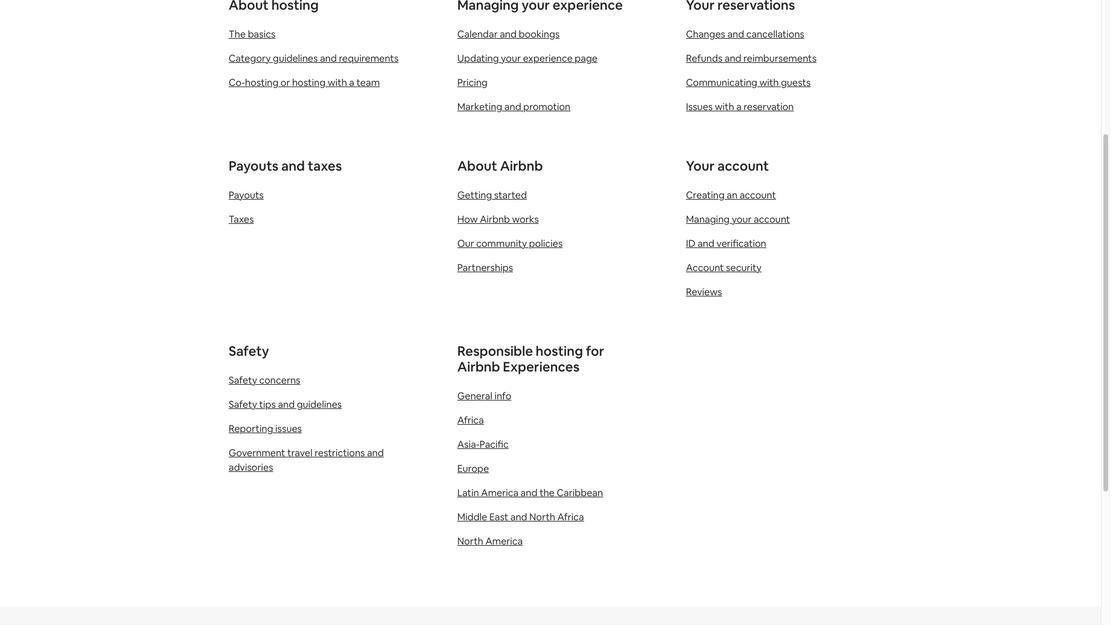 Task type: vqa. For each thing, say whether or not it's contained in the screenshot.
·
no



Task type: describe. For each thing, give the bounding box(es) containing it.
policies
[[529, 237, 563, 250]]

your for experience
[[501, 52, 521, 65]]

general info link
[[458, 390, 512, 403]]

id
[[687, 237, 696, 250]]

account for an
[[740, 189, 777, 202]]

your
[[687, 157, 715, 174]]

our
[[458, 237, 475, 250]]

experiences
[[503, 358, 580, 375]]

0 vertical spatial account
[[718, 157, 770, 174]]

1 vertical spatial guidelines
[[297, 398, 342, 411]]

north america link
[[458, 535, 523, 548]]

the basics
[[229, 28, 276, 41]]

partnerships link
[[458, 262, 513, 274]]

advisories
[[229, 461, 273, 474]]

category
[[229, 52, 271, 65]]

government travel restrictions and advisories
[[229, 447, 384, 474]]

getting started link
[[458, 189, 527, 202]]

north america
[[458, 535, 523, 548]]

airbnb for how
[[480, 213, 510, 226]]

payouts for payouts and taxes
[[229, 157, 279, 174]]

works
[[513, 213, 539, 226]]

about airbnb
[[458, 157, 543, 174]]

safety concerns
[[229, 374, 301, 387]]

basics
[[248, 28, 276, 41]]

reviews
[[687, 286, 723, 298]]

tips
[[259, 398, 276, 411]]

responsible hosting for airbnb experiences
[[458, 343, 605, 375]]

africa link
[[458, 414, 484, 427]]

id and verification
[[687, 237, 767, 250]]

1 vertical spatial a
[[737, 101, 742, 113]]

latin america and the caribbean
[[458, 487, 604, 499]]

airbnb for about
[[500, 157, 543, 174]]

managing your account link
[[687, 213, 791, 226]]

0 vertical spatial africa
[[458, 414, 484, 427]]

issues with a reservation
[[687, 101, 794, 113]]

creating
[[687, 189, 725, 202]]

pricing
[[458, 76, 488, 89]]

co-hosting or hosting with a team link
[[229, 76, 380, 89]]

partnerships
[[458, 262, 513, 274]]

and left taxes
[[282, 157, 305, 174]]

creating an account
[[687, 189, 777, 202]]

america for north
[[486, 535, 523, 548]]

how airbnb works link
[[458, 213, 539, 226]]

east
[[490, 511, 509, 524]]

co-hosting or hosting with a team
[[229, 76, 380, 89]]

safety for safety tips and guidelines
[[229, 398, 257, 411]]

our community policies
[[458, 237, 563, 250]]

changes and cancellations link
[[687, 28, 805, 41]]

your account
[[687, 157, 770, 174]]

the
[[229, 28, 246, 41]]

refunds and reimbursements link
[[687, 52, 817, 65]]

safety concerns link
[[229, 374, 301, 387]]

restrictions
[[315, 447, 365, 460]]

with for communicating with guests
[[760, 76, 779, 89]]

safety for safety
[[229, 343, 269, 360]]

account security
[[687, 262, 762, 274]]

the
[[540, 487, 555, 499]]

cancellations
[[747, 28, 805, 41]]

asia-pacific
[[458, 438, 509, 451]]

updating your experience page link
[[458, 52, 598, 65]]

your for account
[[732, 213, 752, 226]]

latin america and the caribbean link
[[458, 487, 604, 499]]

creating an account link
[[687, 189, 777, 202]]

with for issues with a reservation
[[715, 101, 735, 113]]

getting started
[[458, 189, 527, 202]]

changes and cancellations
[[687, 28, 805, 41]]

middle east and north africa link
[[458, 511, 584, 524]]

0 vertical spatial a
[[349, 76, 355, 89]]

started
[[494, 189, 527, 202]]

and right calendar
[[500, 28, 517, 41]]

id and verification link
[[687, 237, 767, 250]]

caribbean
[[557, 487, 604, 499]]

pricing link
[[458, 76, 488, 89]]

and right marketing at the top left
[[505, 101, 522, 113]]

middle
[[458, 511, 488, 524]]

category guidelines and requirements link
[[229, 52, 399, 65]]

and left the
[[521, 487, 538, 499]]

issues with a reservation link
[[687, 101, 794, 113]]

0 vertical spatial guidelines
[[273, 52, 318, 65]]

and right tips at the left bottom
[[278, 398, 295, 411]]

an
[[727, 189, 738, 202]]

europe
[[458, 463, 489, 475]]

calendar
[[458, 28, 498, 41]]

payouts for payouts
[[229, 189, 264, 202]]

and up co-hosting or hosting with a team
[[320, 52, 337, 65]]

payouts and taxes
[[229, 157, 342, 174]]

community
[[477, 237, 527, 250]]

our community policies link
[[458, 237, 563, 250]]



Task type: locate. For each thing, give the bounding box(es) containing it.
hosting right or
[[292, 76, 326, 89]]

1 vertical spatial account
[[740, 189, 777, 202]]

how
[[458, 213, 478, 226]]

concerns
[[259, 374, 301, 387]]

0 vertical spatial america
[[482, 487, 519, 499]]

experience
[[523, 52, 573, 65]]

asia-pacific link
[[458, 438, 509, 451]]

guidelines up 'co-hosting or hosting with a team' link on the left top of the page
[[273, 52, 318, 65]]

managing your account
[[687, 213, 791, 226]]

page
[[575, 52, 598, 65]]

asia-
[[458, 438, 480, 451]]

account up an
[[718, 157, 770, 174]]

1 horizontal spatial your
[[732, 213, 752, 226]]

0 horizontal spatial hosting
[[245, 76, 279, 89]]

responsible
[[458, 343, 533, 360]]

reporting issues
[[229, 423, 302, 435]]

america
[[482, 487, 519, 499], [486, 535, 523, 548]]

europe link
[[458, 463, 489, 475]]

safety tips and guidelines link
[[229, 398, 342, 411]]

0 vertical spatial payouts
[[229, 157, 279, 174]]

1 horizontal spatial with
[[715, 101, 735, 113]]

requirements
[[339, 52, 399, 65]]

0 horizontal spatial a
[[349, 76, 355, 89]]

middle east and north africa
[[458, 511, 584, 524]]

2 payouts from the top
[[229, 189, 264, 202]]

reporting issues link
[[229, 423, 302, 435]]

with down communicating
[[715, 101, 735, 113]]

co-
[[229, 76, 245, 89]]

marketing
[[458, 101, 503, 113]]

and right the restrictions
[[367, 447, 384, 460]]

a
[[349, 76, 355, 89], [737, 101, 742, 113]]

with
[[328, 76, 347, 89], [760, 76, 779, 89], [715, 101, 735, 113]]

government
[[229, 447, 285, 460]]

account security link
[[687, 262, 762, 274]]

1 vertical spatial safety
[[229, 374, 257, 387]]

updating your experience page
[[458, 52, 598, 65]]

airbnb down getting started link
[[480, 213, 510, 226]]

hosting left or
[[245, 76, 279, 89]]

africa up asia-
[[458, 414, 484, 427]]

safety left concerns
[[229, 374, 257, 387]]

guidelines
[[273, 52, 318, 65], [297, 398, 342, 411]]

guests
[[782, 76, 811, 89]]

0 horizontal spatial north
[[458, 535, 484, 548]]

general info
[[458, 390, 512, 403]]

promotion
[[524, 101, 571, 113]]

account
[[687, 262, 724, 274]]

account right an
[[740, 189, 777, 202]]

your down calendar and bookings
[[501, 52, 521, 65]]

bookings
[[519, 28, 560, 41]]

3 safety from the top
[[229, 398, 257, 411]]

hosting left 'for'
[[536, 343, 584, 360]]

and inside government travel restrictions and advisories
[[367, 447, 384, 460]]

hosting for co-
[[245, 76, 279, 89]]

safety left tips at the left bottom
[[229, 398, 257, 411]]

airbnb up 'general' at the bottom of the page
[[458, 358, 501, 375]]

america for latin
[[482, 487, 519, 499]]

1 payouts from the top
[[229, 157, 279, 174]]

and right id
[[698, 237, 715, 250]]

calendar and bookings
[[458, 28, 560, 41]]

hosting
[[245, 76, 279, 89], [292, 76, 326, 89], [536, 343, 584, 360]]

issues
[[687, 101, 713, 113]]

2 horizontal spatial with
[[760, 76, 779, 89]]

a left team
[[349, 76, 355, 89]]

marketing and promotion
[[458, 101, 571, 113]]

2 horizontal spatial hosting
[[536, 343, 584, 360]]

1 vertical spatial north
[[458, 535, 484, 548]]

safety
[[229, 343, 269, 360], [229, 374, 257, 387], [229, 398, 257, 411]]

2 vertical spatial account
[[754, 213, 791, 226]]

communicating with guests link
[[687, 76, 811, 89]]

getting
[[458, 189, 492, 202]]

issues
[[276, 423, 302, 435]]

and up communicating
[[725, 52, 742, 65]]

0 horizontal spatial with
[[328, 76, 347, 89]]

payouts link
[[229, 189, 264, 202]]

1 horizontal spatial north
[[530, 511, 556, 524]]

america up east
[[482, 487, 519, 499]]

north down the
[[530, 511, 556, 524]]

changes
[[687, 28, 726, 41]]

safety for safety concerns
[[229, 374, 257, 387]]

north down middle
[[458, 535, 484, 548]]

verification
[[717, 237, 767, 250]]

safety tips and guidelines
[[229, 398, 342, 411]]

reservation
[[744, 101, 794, 113]]

calendar and bookings link
[[458, 28, 560, 41]]

1 vertical spatial payouts
[[229, 189, 264, 202]]

1 horizontal spatial africa
[[558, 511, 584, 524]]

with left team
[[328, 76, 347, 89]]

with up reservation
[[760, 76, 779, 89]]

or
[[281, 76, 290, 89]]

travel
[[288, 447, 313, 460]]

1 safety from the top
[[229, 343, 269, 360]]

payouts up taxes link
[[229, 189, 264, 202]]

about
[[458, 157, 498, 174]]

taxes
[[308, 157, 342, 174]]

2 vertical spatial airbnb
[[458, 358, 501, 375]]

account for your
[[754, 213, 791, 226]]

taxes link
[[229, 213, 254, 226]]

1 vertical spatial africa
[[558, 511, 584, 524]]

pacific
[[480, 438, 509, 451]]

1 vertical spatial airbnb
[[480, 213, 510, 226]]

communicating
[[687, 76, 758, 89]]

safety up safety concerns link
[[229, 343, 269, 360]]

account up verification
[[754, 213, 791, 226]]

hosting for responsible
[[536, 343, 584, 360]]

guidelines up the issues
[[297, 398, 342, 411]]

marketing and promotion link
[[458, 101, 571, 113]]

0 vertical spatial safety
[[229, 343, 269, 360]]

payouts up payouts link
[[229, 157, 279, 174]]

a down the communicating with guests
[[737, 101, 742, 113]]

airbnb
[[500, 157, 543, 174], [480, 213, 510, 226], [458, 358, 501, 375]]

refunds and reimbursements
[[687, 52, 817, 65]]

airbnb up started
[[500, 157, 543, 174]]

1 vertical spatial america
[[486, 535, 523, 548]]

how airbnb works
[[458, 213, 539, 226]]

0 vertical spatial your
[[501, 52, 521, 65]]

america down east
[[486, 535, 523, 548]]

north
[[530, 511, 556, 524], [458, 535, 484, 548]]

1 horizontal spatial a
[[737, 101, 742, 113]]

2 safety from the top
[[229, 374, 257, 387]]

airbnb inside responsible hosting for airbnb experiences
[[458, 358, 501, 375]]

latin
[[458, 487, 479, 499]]

reimbursements
[[744, 52, 817, 65]]

your up verification
[[732, 213, 752, 226]]

1 horizontal spatial hosting
[[292, 76, 326, 89]]

1 vertical spatial your
[[732, 213, 752, 226]]

0 vertical spatial north
[[530, 511, 556, 524]]

0 horizontal spatial africa
[[458, 414, 484, 427]]

and
[[500, 28, 517, 41], [728, 28, 745, 41], [320, 52, 337, 65], [725, 52, 742, 65], [505, 101, 522, 113], [282, 157, 305, 174], [698, 237, 715, 250], [278, 398, 295, 411], [367, 447, 384, 460], [521, 487, 538, 499], [511, 511, 528, 524]]

and up refunds and reimbursements
[[728, 28, 745, 41]]

0 vertical spatial airbnb
[[500, 157, 543, 174]]

africa down caribbean
[[558, 511, 584, 524]]

and right east
[[511, 511, 528, 524]]

for
[[586, 343, 605, 360]]

updating
[[458, 52, 499, 65]]

africa
[[458, 414, 484, 427], [558, 511, 584, 524]]

hosting inside responsible hosting for airbnb experiences
[[536, 343, 584, 360]]

reporting
[[229, 423, 273, 435]]

2 vertical spatial safety
[[229, 398, 257, 411]]

0 horizontal spatial your
[[501, 52, 521, 65]]

the basics link
[[229, 28, 276, 41]]

reviews link
[[687, 286, 723, 298]]



